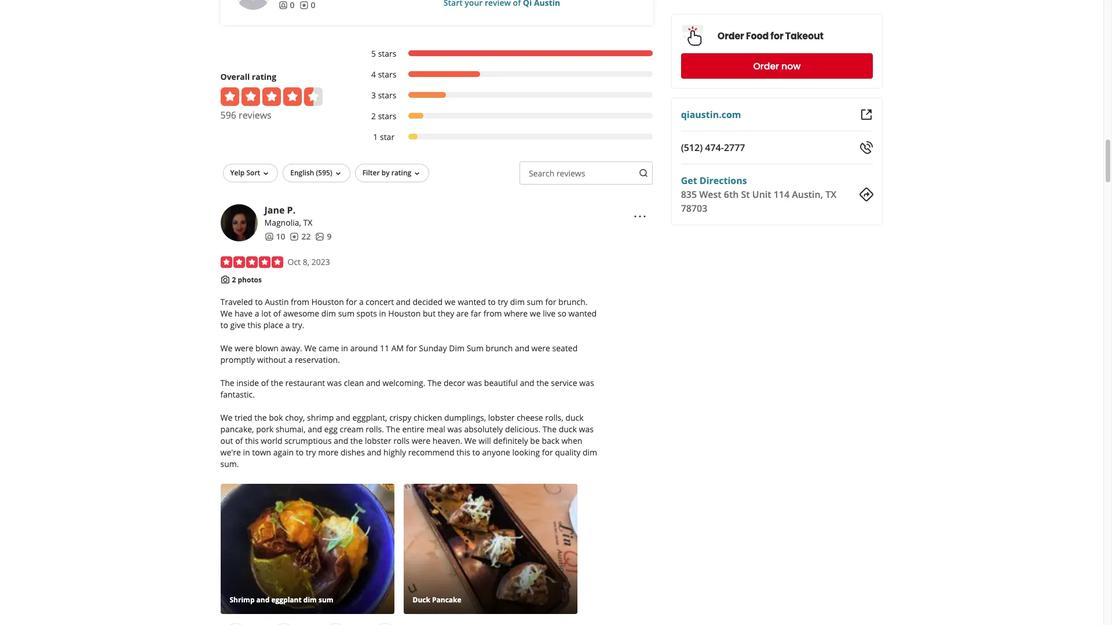Task type: vqa. For each thing, say whether or not it's contained in the screenshot.
photo
no



Task type: locate. For each thing, give the bounding box(es) containing it.
0 vertical spatial we
[[445, 297, 456, 308]]

1 vertical spatial 16 review v2 image
[[290, 232, 299, 241]]

1 horizontal spatial 2
[[371, 111, 376, 122]]

dim
[[510, 297, 525, 308], [321, 308, 336, 319], [583, 447, 597, 458]]

try.
[[292, 320, 304, 331]]

of right inside on the bottom left
[[261, 378, 269, 389]]

search image
[[639, 169, 648, 178]]

0 horizontal spatial sum
[[338, 308, 354, 319]]

1 vertical spatial 16 friends v2 image
[[264, 232, 274, 241]]

a up spots
[[359, 297, 364, 308]]

sum
[[467, 343, 484, 354]]

unit
[[753, 188, 772, 201]]

we inside traveled to austin from houston for a concert and decided we wanted to try dim sum for brunch. we have a lot of awesome dim sum spots in houston but they are far from where we live so wanted to give this place a try.
[[220, 308, 232, 319]]

filter reviews by 3 stars rating element
[[359, 90, 653, 101]]

0 horizontal spatial 16 chevron down v2 image
[[261, 169, 271, 178]]

duck right rolls,
[[566, 413, 584, 424]]

they
[[438, 308, 454, 319]]

1 vertical spatial of
[[261, 378, 269, 389]]

sum up live
[[527, 297, 543, 308]]

and right beautiful
[[520, 378, 534, 389]]

brunch
[[486, 343, 513, 354]]

search reviews
[[529, 168, 585, 179]]

order now link
[[681, 53, 873, 79]]

lobster down rolls.
[[365, 436, 391, 447]]

2 down 3
[[371, 111, 376, 122]]

meal
[[427, 424, 445, 435]]

search
[[529, 168, 554, 179]]

in inside "we tried the bok choy, shrimp and eggplant, crispy chicken dumplings, lobster cheese rolls, duck pancake, pork shumai, and egg cream rolls. the entire meal was absolutely delicious. the duck was out of this world scrumptious and the lobster rolls were heaven. we will definitely be back when we're in town again to try more dishes and highly recommend this to anyone looking for quality dim sum."
[[243, 447, 250, 458]]

takeout
[[786, 29, 824, 43]]

1 horizontal spatial try
[[498, 297, 508, 308]]

for up live
[[545, 297, 556, 308]]

  text field
[[520, 162, 653, 185]]

was right service
[[579, 378, 594, 389]]

1 star
[[373, 131, 395, 142]]

16 camera v2 image
[[220, 275, 230, 284]]

2 right 16 camera v2 icon
[[232, 275, 236, 285]]

1 vertical spatial reviews element
[[290, 231, 311, 243]]

16 chevron down v2 image for yelp sort
[[261, 169, 271, 178]]

around
[[350, 343, 378, 354]]

tx
[[826, 188, 837, 201], [303, 217, 312, 228]]

cheese
[[517, 413, 543, 424]]

16 review v2 image
[[299, 0, 308, 10], [290, 232, 299, 241]]

1 vertical spatial wanted
[[569, 308, 597, 319]]

magnolia,
[[264, 217, 301, 228]]

was
[[327, 378, 342, 389], [467, 378, 482, 389], [579, 378, 594, 389], [447, 424, 462, 435], [579, 424, 594, 435]]

9
[[327, 231, 332, 242]]

stars right 3
[[378, 90, 396, 101]]

2 horizontal spatial of
[[273, 308, 281, 319]]

of inside the inside of the restaurant was clean and welcoming. the decor was beautiful and the service was fantastic.
[[261, 378, 269, 389]]

sum
[[527, 297, 543, 308], [338, 308, 354, 319]]

2
[[371, 111, 376, 122], [232, 275, 236, 285]]

sum.
[[220, 459, 239, 470]]

1 vertical spatial dim
[[321, 308, 336, 319]]

was up heaven. in the left bottom of the page
[[447, 424, 462, 435]]

for down back
[[542, 447, 553, 458]]

0 vertical spatial tx
[[826, 188, 837, 201]]

0 horizontal spatial 2
[[232, 275, 236, 285]]

photo of jane p. image
[[220, 204, 257, 241]]

definitely
[[493, 436, 528, 447]]

16 chevron down v2 image for filter by rating
[[413, 169, 422, 178]]

order now
[[754, 59, 801, 73]]

3 stars from the top
[[378, 90, 396, 101]]

1 horizontal spatial reviews
[[557, 168, 585, 179]]

0 vertical spatial lobster
[[488, 413, 515, 424]]

duck up 'when'
[[559, 424, 577, 435]]

menu image
[[633, 209, 647, 223]]

1 horizontal spatial rating
[[391, 168, 411, 178]]

tx right the austin,
[[826, 188, 837, 201]]

from up awesome
[[291, 297, 309, 308]]

2 for 2 photos
[[232, 275, 236, 285]]

houston
[[311, 297, 344, 308], [388, 308, 421, 319]]

were
[[235, 343, 253, 354], [532, 343, 550, 354], [412, 436, 430, 447]]

0 horizontal spatial lobster
[[365, 436, 391, 447]]

a left lot on the left of the page
[[255, 308, 259, 319]]

heaven.
[[433, 436, 462, 447]]

0 horizontal spatial reviews
[[239, 109, 272, 122]]

16 friends v2 image
[[278, 0, 288, 10], [264, 232, 274, 241]]

dim right the quality
[[583, 447, 597, 458]]

for inside we were blown away. we came in around 11 am for sunday dim sum brunch and were seated promptly without a reservation.
[[406, 343, 417, 354]]

when
[[562, 436, 582, 447]]

from right far
[[484, 308, 502, 319]]

this down have
[[247, 320, 261, 331]]

we
[[220, 308, 232, 319], [220, 343, 232, 354], [304, 343, 316, 354], [220, 413, 232, 424], [464, 436, 477, 447]]

try inside traveled to austin from houston for a concert and decided we wanted to try dim sum for brunch. we have a lot of awesome dim sum spots in houston but they are far from where we live so wanted to give this place a try.
[[498, 297, 508, 308]]

entire
[[402, 424, 425, 435]]

dim up where
[[510, 297, 525, 308]]

austin
[[265, 297, 289, 308]]

0 vertical spatial in
[[379, 308, 386, 319]]

1 horizontal spatial 16 friends v2 image
[[278, 0, 288, 10]]

this up town
[[245, 436, 259, 447]]

lobster up the absolutely
[[488, 413, 515, 424]]

4 stars from the top
[[378, 111, 396, 122]]

0 horizontal spatial from
[[291, 297, 309, 308]]

1 horizontal spatial 16 chevron down v2 image
[[413, 169, 422, 178]]

fantastic.
[[220, 389, 255, 400]]

2 stars
[[371, 111, 396, 122]]

order for order food for takeout
[[718, 29, 744, 43]]

reviews right search
[[557, 168, 585, 179]]

back
[[542, 436, 559, 447]]

and left the highly
[[367, 447, 381, 458]]

stars inside "element"
[[378, 90, 396, 101]]

5 stars
[[371, 48, 396, 59]]

we're
[[220, 447, 241, 458]]

16 chevron down v2 image right filter by rating
[[413, 169, 422, 178]]

114
[[774, 188, 790, 201]]

for inside "we tried the bok choy, shrimp and eggplant, crispy chicken dumplings, lobster cheese rolls, duck pancake, pork shumai, and egg cream rolls. the entire meal was absolutely delicious. the duck was out of this world scrumptious and the lobster rolls were heaven. we will definitely be back when we're in town again to try more dishes and highly recommend this to anyone looking for quality dim sum."
[[542, 447, 553, 458]]

1 stars from the top
[[378, 48, 396, 59]]

we up they
[[445, 297, 456, 308]]

16 review v2 image for reviews element related to friends element to the top
[[299, 0, 308, 10]]

p.
[[287, 204, 296, 217]]

0 horizontal spatial in
[[243, 447, 250, 458]]

of inside traveled to austin from houston for a concert and decided we wanted to try dim sum for brunch. we have a lot of awesome dim sum spots in houston but they are far from where we live so wanted to give this place a try.
[[273, 308, 281, 319]]

friends element
[[278, 0, 295, 11], [264, 231, 285, 243]]

0 horizontal spatial we
[[445, 297, 456, 308]]

dim
[[449, 343, 465, 354]]

the
[[271, 378, 283, 389], [537, 378, 549, 389], [254, 413, 267, 424], [350, 436, 363, 447]]

this
[[247, 320, 261, 331], [245, 436, 259, 447], [457, 447, 470, 458]]

the down without
[[271, 378, 283, 389]]

0 horizontal spatial 16 friends v2 image
[[264, 232, 274, 241]]

1 vertical spatial in
[[341, 343, 348, 354]]

24 external link v2 image
[[859, 108, 873, 122]]

2 stars from the top
[[378, 69, 396, 80]]

order
[[718, 29, 744, 43], [754, 59, 779, 73]]

this down heaven. in the left bottom of the page
[[457, 447, 470, 458]]

a inside we were blown away. we came in around 11 am for sunday dim sum brunch and were seated promptly without a reservation.
[[288, 355, 293, 366]]

1 vertical spatial order
[[754, 59, 779, 73]]

from
[[291, 297, 309, 308], [484, 308, 502, 319]]

the left decor
[[428, 378, 442, 389]]

tx up 22 at top left
[[303, 217, 312, 228]]

yelp
[[230, 168, 245, 178]]

in down concert on the left top of the page
[[379, 308, 386, 319]]

1 horizontal spatial sum
[[527, 297, 543, 308]]

16 chevron down v2 image inside filter by rating dropdown button
[[413, 169, 422, 178]]

2 vertical spatial dim
[[583, 447, 597, 458]]

were inside "we tried the bok choy, shrimp and eggplant, crispy chicken dumplings, lobster cheese rolls, duck pancake, pork shumai, and egg cream rolls. the entire meal was absolutely delicious. the duck was out of this world scrumptious and the lobster rolls were heaven. we will definitely be back when we're in town again to try more dishes and highly recommend this to anyone looking for quality dim sum."
[[412, 436, 430, 447]]

596 reviews
[[220, 109, 272, 122]]

tx inside jane p. magnolia, tx
[[303, 217, 312, 228]]

more
[[318, 447, 338, 458]]

1 vertical spatial we
[[530, 308, 541, 319]]

are
[[456, 308, 469, 319]]

reviews for search reviews
[[557, 168, 585, 179]]

1 vertical spatial friends element
[[264, 231, 285, 243]]

2 16 chevron down v2 image from the left
[[413, 169, 422, 178]]

in left town
[[243, 447, 250, 458]]

1 horizontal spatial order
[[754, 59, 779, 73]]

reviews element containing 22
[[290, 231, 311, 243]]

jane
[[264, 204, 285, 217]]

0 horizontal spatial houston
[[311, 297, 344, 308]]

dishes
[[341, 447, 365, 458]]

we tried the bok choy, shrimp and eggplant, crispy chicken dumplings, lobster cheese rolls, duck pancake, pork shumai, and egg cream rolls. the entire meal was absolutely delicious. the duck was out of this world scrumptious and the lobster rolls were heaven. we will definitely be back when we're in town again to try more dishes and highly recommend this to anyone looking for quality dim sum.
[[220, 413, 597, 470]]

and down egg
[[334, 436, 348, 447]]

place
[[263, 320, 283, 331]]

1 horizontal spatial lobster
[[488, 413, 515, 424]]

promptly
[[220, 355, 255, 366]]

0 vertical spatial this
[[247, 320, 261, 331]]

the up pork
[[254, 413, 267, 424]]

we down traveled
[[220, 308, 232, 319]]

order inside "link"
[[754, 59, 779, 73]]

0 horizontal spatial were
[[235, 343, 253, 354]]

for right am
[[406, 343, 417, 354]]

0 vertical spatial dim
[[510, 297, 525, 308]]

the up back
[[543, 424, 557, 435]]

16 friends v2 image for friends element containing 10
[[264, 232, 274, 241]]

rating right by
[[391, 168, 411, 178]]

1 vertical spatial reviews
[[557, 168, 585, 179]]

0 vertical spatial of
[[273, 308, 281, 319]]

0 vertical spatial sum
[[527, 297, 543, 308]]

1 horizontal spatial in
[[341, 343, 348, 354]]

sum left spots
[[338, 308, 354, 319]]

1 16 chevron down v2 image from the left
[[261, 169, 271, 178]]

1 horizontal spatial wanted
[[569, 308, 597, 319]]

this inside traveled to austin from houston for a concert and decided we wanted to try dim sum for brunch. we have a lot of awesome dim sum spots in houston but they are far from where we live so wanted to give this place a try.
[[247, 320, 261, 331]]

austin,
[[792, 188, 823, 201]]

came
[[319, 343, 339, 354]]

1 horizontal spatial of
[[261, 378, 269, 389]]

0 vertical spatial try
[[498, 297, 508, 308]]

2 horizontal spatial dim
[[583, 447, 597, 458]]

filter reviews by 1 star rating element
[[359, 131, 653, 143]]

0 horizontal spatial order
[[718, 29, 744, 43]]

and up cream
[[336, 413, 350, 424]]

to down scrumptious
[[296, 447, 304, 458]]

0 horizontal spatial tx
[[303, 217, 312, 228]]

but
[[423, 308, 436, 319]]

try down scrumptious
[[306, 447, 316, 458]]

1 vertical spatial houston
[[388, 308, 421, 319]]

16 friends v2 image for friends element to the top
[[278, 0, 288, 10]]

houston up awesome
[[311, 297, 344, 308]]

we up the promptly
[[220, 343, 232, 354]]

try up where
[[498, 297, 508, 308]]

and inside traveled to austin from houston for a concert and decided we wanted to try dim sum for brunch. we have a lot of awesome dim sum spots in houston but they are far from where we live so wanted to give this place a try.
[[396, 297, 411, 308]]

stars
[[378, 48, 396, 59], [378, 69, 396, 80], [378, 90, 396, 101], [378, 111, 396, 122]]

to
[[255, 297, 263, 308], [488, 297, 496, 308], [220, 320, 228, 331], [296, 447, 304, 458], [472, 447, 480, 458]]

0 vertical spatial reviews element
[[299, 0, 315, 11]]

decor
[[444, 378, 465, 389]]

16 chevron down v2 image
[[261, 169, 271, 178], [413, 169, 422, 178]]

0 vertical spatial friends element
[[278, 0, 295, 11]]

2 horizontal spatial in
[[379, 308, 386, 319]]

0 vertical spatial 16 friends v2 image
[[278, 0, 288, 10]]

1 horizontal spatial tx
[[826, 188, 837, 201]]

filter by rating
[[362, 168, 411, 178]]

to down will
[[472, 447, 480, 458]]

2 horizontal spatial were
[[532, 343, 550, 354]]

rating up "4.5 star rating" image
[[252, 71, 276, 82]]

1 horizontal spatial houston
[[388, 308, 421, 319]]

try
[[498, 297, 508, 308], [306, 447, 316, 458]]

shrimp
[[307, 413, 334, 424]]

and right concert on the left top of the page
[[396, 297, 411, 308]]

2 vertical spatial of
[[235, 436, 243, 447]]

16 chevron down v2 image right sort
[[261, 169, 271, 178]]

1 vertical spatial from
[[484, 308, 502, 319]]

were down entire
[[412, 436, 430, 447]]

and down shrimp
[[308, 424, 322, 435]]

dim right awesome
[[321, 308, 336, 319]]

1 horizontal spatial were
[[412, 436, 430, 447]]

were left seated at the bottom of the page
[[532, 343, 550, 354]]

houston left but
[[388, 308, 421, 319]]

2 vertical spatial in
[[243, 447, 250, 458]]

reviews down "4.5 star rating" image
[[239, 109, 272, 122]]

in right "came"
[[341, 343, 348, 354]]

16 chevron down v2 image inside yelp sort popup button
[[261, 169, 271, 178]]

0 vertical spatial duck
[[566, 413, 584, 424]]

reviews element
[[299, 0, 315, 11], [290, 231, 311, 243]]

we up pancake,
[[220, 413, 232, 424]]

1 vertical spatial this
[[245, 436, 259, 447]]

for up spots
[[346, 297, 357, 308]]

we left will
[[464, 436, 477, 447]]

1 horizontal spatial from
[[484, 308, 502, 319]]

1 vertical spatial 2
[[232, 275, 236, 285]]

1 vertical spatial tx
[[303, 217, 312, 228]]

so
[[558, 308, 566, 319]]

0 vertical spatial 2
[[371, 111, 376, 122]]

english (595)
[[290, 168, 332, 178]]

bok
[[269, 413, 283, 424]]

of right lot on the left of the page
[[273, 308, 281, 319]]

0 vertical spatial order
[[718, 29, 744, 43]]

a down away.
[[288, 355, 293, 366]]

traveled
[[220, 297, 253, 308]]

we left live
[[530, 308, 541, 319]]

24 phone v2 image
[[859, 141, 873, 155]]

wanted up far
[[458, 297, 486, 308]]

tx inside get directions 835 west 6th st unit 114 austin, tx 78703
[[826, 188, 837, 201]]

filter by rating button
[[355, 164, 429, 182]]

and right brunch
[[515, 343, 529, 354]]

16 chevron down v2 image
[[333, 169, 343, 178]]

order left now
[[754, 59, 779, 73]]

the left service
[[537, 378, 549, 389]]

0 horizontal spatial of
[[235, 436, 243, 447]]

we
[[445, 297, 456, 308], [530, 308, 541, 319]]

order left food
[[718, 29, 744, 43]]

1 vertical spatial lobster
[[365, 436, 391, 447]]

0 vertical spatial reviews
[[239, 109, 272, 122]]

0 vertical spatial 16 review v2 image
[[299, 0, 308, 10]]

0 horizontal spatial rating
[[252, 71, 276, 82]]

stars right 5
[[378, 48, 396, 59]]

yelp sort button
[[223, 164, 278, 182]]

1 vertical spatial try
[[306, 447, 316, 458]]

stars right 4
[[378, 69, 396, 80]]

and right clean
[[366, 378, 381, 389]]

of down pancake,
[[235, 436, 243, 447]]

1 vertical spatial rating
[[391, 168, 411, 178]]

stars up star
[[378, 111, 396, 122]]

duck
[[566, 413, 584, 424], [559, 424, 577, 435]]

wanted down brunch.
[[569, 308, 597, 319]]

were up the promptly
[[235, 343, 253, 354]]

sort
[[246, 168, 260, 178]]

order food for takeout
[[718, 29, 824, 43]]

the inside of the restaurant was clean and welcoming. the decor was beautiful and the service was fantastic.
[[220, 378, 594, 400]]

looking
[[512, 447, 540, 458]]

filter reviews by 5 stars rating element
[[359, 48, 653, 60]]

0 horizontal spatial try
[[306, 447, 316, 458]]

0 horizontal spatial wanted
[[458, 297, 486, 308]]

reviews element for friends element containing 10
[[290, 231, 311, 243]]



Task type: describe. For each thing, give the bounding box(es) containing it.
traveled to austin from houston for a concert and decided we wanted to try dim sum for brunch. we have a lot of awesome dim sum spots in houston but they are far from where we live so wanted to give this place a try.
[[220, 297, 597, 331]]

we up the reservation.
[[304, 343, 316, 354]]

0 vertical spatial houston
[[311, 297, 344, 308]]

to up brunch
[[488, 297, 496, 308]]

quality
[[555, 447, 581, 458]]

west
[[700, 188, 722, 201]]

qiaustin.com
[[681, 108, 741, 121]]

be
[[530, 436, 540, 447]]

filter reviews by 2 stars rating element
[[359, 111, 653, 122]]

0 vertical spatial wanted
[[458, 297, 486, 308]]

the up fantastic. on the bottom
[[220, 378, 234, 389]]

1
[[373, 131, 378, 142]]

2 vertical spatial this
[[457, 447, 470, 458]]

(512)
[[681, 141, 703, 154]]

in inside we were blown away. we came in around 11 am for sunday dim sum brunch and were seated promptly without a reservation.
[[341, 343, 348, 354]]

lot
[[261, 308, 271, 319]]

st
[[741, 188, 750, 201]]

cream
[[340, 424, 364, 435]]

am
[[391, 343, 404, 354]]

22
[[301, 231, 311, 242]]

live
[[543, 308, 556, 319]]

rolls.
[[366, 424, 384, 435]]

photos
[[238, 275, 262, 285]]

24 directions v2 image
[[859, 188, 873, 202]]

away.
[[281, 343, 302, 354]]

jane p. magnolia, tx
[[264, 204, 312, 228]]

photos element
[[315, 231, 332, 243]]

a left try.
[[285, 320, 290, 331]]

8,
[[303, 257, 309, 268]]

egg
[[324, 424, 338, 435]]

order for order now
[[754, 59, 779, 73]]

we were blown away. we came in around 11 am for sunday dim sum brunch and were seated promptly without a reservation.
[[220, 343, 578, 366]]

16 photos v2 image
[[315, 232, 325, 241]]

16 review v2 image for reviews element containing 22
[[290, 232, 299, 241]]

absolutely
[[464, 424, 503, 435]]

2023
[[311, 257, 330, 268]]

rating inside dropdown button
[[391, 168, 411, 178]]

brunch.
[[558, 297, 588, 308]]

give
[[230, 320, 245, 331]]

reviews element for friends element to the top
[[299, 0, 315, 11]]

6th
[[724, 188, 739, 201]]

3
[[371, 90, 376, 101]]

food
[[746, 29, 769, 43]]

835
[[681, 188, 697, 201]]

stars for 3 stars
[[378, 90, 396, 101]]

choy,
[[285, 413, 305, 424]]

chicken
[[414, 413, 442, 424]]

get directions link
[[681, 174, 747, 187]]

now
[[782, 59, 801, 73]]

tried
[[235, 413, 252, 424]]

474-
[[705, 141, 724, 154]]

dumplings,
[[444, 413, 486, 424]]

to up lot on the left of the page
[[255, 297, 263, 308]]

far
[[471, 308, 481, 319]]

4 stars
[[371, 69, 396, 80]]

decided
[[413, 297, 443, 308]]

the down the crispy
[[386, 424, 400, 435]]

yelp sort
[[230, 168, 260, 178]]

reviews for 596 reviews
[[239, 109, 272, 122]]

inside
[[237, 378, 259, 389]]

78703
[[681, 202, 708, 215]]

eggplant,
[[352, 413, 387, 424]]

shumai,
[[276, 424, 306, 435]]

5 star rating image
[[220, 257, 283, 268]]

(512) 474-2777
[[681, 141, 745, 154]]

pork
[[256, 424, 274, 435]]

0 vertical spatial from
[[291, 297, 309, 308]]

10
[[276, 231, 285, 242]]

(595)
[[316, 168, 332, 178]]

beautiful
[[484, 378, 518, 389]]

was up 'when'
[[579, 424, 594, 435]]

4.5 star rating image
[[220, 87, 322, 106]]

try inside "we tried the bok choy, shrimp and eggplant, crispy chicken dumplings, lobster cheese rolls, duck pancake, pork shumai, and egg cream rolls. the entire meal was absolutely delicious. the duck was out of this world scrumptious and the lobster rolls were heaven. we will definitely be back when we're in town again to try more dishes and highly recommend this to anyone looking for quality dim sum."
[[306, 447, 316, 458]]

friends element containing 10
[[264, 231, 285, 243]]

and inside we were blown away. we came in around 11 am for sunday dim sum brunch and were seated promptly without a reservation.
[[515, 343, 529, 354]]

again
[[273, 447, 294, 458]]

1 vertical spatial sum
[[338, 308, 354, 319]]

the up dishes
[[350, 436, 363, 447]]

of inside "we tried the bok choy, shrimp and eggplant, crispy chicken dumplings, lobster cheese rolls, duck pancake, pork shumai, and egg cream rolls. the entire meal was absolutely delicious. the duck was out of this world scrumptious and the lobster rolls were heaven. we will definitely be back when we're in town again to try more dishes and highly recommend this to anyone looking for quality dim sum."
[[235, 436, 243, 447]]

clean
[[344, 378, 364, 389]]

scrumptious
[[285, 436, 332, 447]]

will
[[479, 436, 491, 447]]

2 photos
[[232, 275, 262, 285]]

for right food
[[771, 29, 784, 43]]

get
[[681, 174, 698, 187]]

stars for 5 stars
[[378, 48, 396, 59]]

filter
[[362, 168, 380, 178]]

1 horizontal spatial we
[[530, 308, 541, 319]]

english
[[290, 168, 314, 178]]

seated
[[552, 343, 578, 354]]

service
[[551, 378, 577, 389]]

2777
[[724, 141, 745, 154]]

get directions 835 west 6th st unit 114 austin, tx 78703
[[681, 174, 837, 215]]

have
[[235, 308, 253, 319]]

stars for 4 stars
[[378, 69, 396, 80]]

0 vertical spatial rating
[[252, 71, 276, 82]]

pancake,
[[220, 424, 254, 435]]

overall
[[220, 71, 250, 82]]

was left clean
[[327, 378, 342, 389]]

stars for 2 stars
[[378, 111, 396, 122]]

recommend
[[408, 447, 454, 458]]

out
[[220, 436, 233, 447]]

in inside traveled to austin from houston for a concert and decided we wanted to try dim sum for brunch. we have a lot of awesome dim sum spots in houston but they are far from where we live so wanted to give this place a try.
[[379, 308, 386, 319]]

0 horizontal spatial dim
[[321, 308, 336, 319]]

was right decor
[[467, 378, 482, 389]]

filter reviews by 4 stars rating element
[[359, 69, 653, 80]]

to left give
[[220, 320, 228, 331]]

oct
[[288, 257, 301, 268]]

delicious.
[[505, 424, 541, 435]]

where
[[504, 308, 528, 319]]

by
[[382, 168, 390, 178]]

crispy
[[389, 413, 412, 424]]

highly
[[384, 447, 406, 458]]

1 vertical spatial duck
[[559, 424, 577, 435]]

2 for 2 stars
[[371, 111, 376, 122]]

1 horizontal spatial dim
[[510, 297, 525, 308]]

oct 8, 2023
[[288, 257, 330, 268]]

awesome
[[283, 308, 319, 319]]

dim inside "we tried the bok choy, shrimp and eggplant, crispy chicken dumplings, lobster cheese rolls, duck pancake, pork shumai, and egg cream rolls. the entire meal was absolutely delicious. the duck was out of this world scrumptious and the lobster rolls were heaven. we will definitely be back when we're in town again to try more dishes and highly recommend this to anyone looking for quality dim sum."
[[583, 447, 597, 458]]



